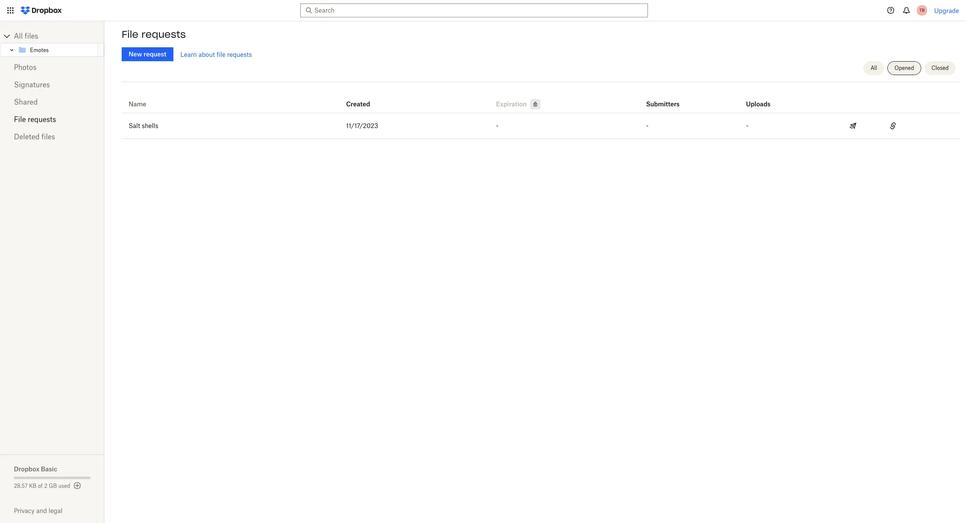 Task type: describe. For each thing, give the bounding box(es) containing it.
photos
[[14, 63, 36, 72]]

opened
[[895, 65, 914, 71]]

privacy and legal
[[14, 508, 62, 515]]

11/17/2023
[[346, 122, 378, 130]]

signatures
[[14, 80, 50, 89]]

of
[[38, 483, 43, 490]]

1 vertical spatial requests
[[227, 51, 252, 58]]

salt shells
[[129, 122, 158, 130]]

dropbox logo - go to the homepage image
[[17, 3, 65, 17]]

created
[[346, 100, 370, 108]]

upgrade link
[[934, 7, 959, 14]]

opened button
[[888, 61, 921, 75]]

signatures link
[[14, 76, 90, 93]]

2 - from the left
[[646, 122, 649, 130]]

request
[[144, 50, 166, 58]]

copy link image
[[888, 121, 898, 131]]

learn about file requests
[[180, 51, 252, 58]]

all files tree
[[1, 29, 104, 57]]

dropbox basic
[[14, 466, 57, 473]]

2
[[44, 483, 47, 490]]

deleted files link
[[14, 128, 90, 146]]

name
[[129, 100, 146, 108]]

Search in folder "Dropbox" text field
[[314, 6, 632, 15]]

row containing name
[[122, 85, 959, 113]]

get more space image
[[72, 481, 82, 492]]

used
[[58, 483, 70, 490]]

all files link
[[14, 29, 104, 43]]

28.57
[[14, 483, 28, 490]]

upgrade
[[934, 7, 959, 14]]

shared
[[14, 98, 38, 106]]

1 column header from the left
[[646, 89, 681, 110]]

file requests link
[[14, 111, 90, 128]]

learn
[[180, 51, 197, 58]]

0 horizontal spatial requests
[[28, 115, 56, 124]]



Task type: vqa. For each thing, say whether or not it's contained in the screenshot.
'/Have a good day.gif' icon
no



Task type: locate. For each thing, give the bounding box(es) containing it.
emotes
[[30, 47, 49, 53]]

2 horizontal spatial -
[[746, 122, 749, 130]]

files inside 'tree'
[[25, 32, 38, 40]]

file
[[217, 51, 226, 58]]

privacy and legal link
[[14, 508, 104, 515]]

2 horizontal spatial requests
[[227, 51, 252, 58]]

1 horizontal spatial files
[[41, 133, 55, 141]]

3 - from the left
[[746, 122, 749, 130]]

requests up deleted files
[[28, 115, 56, 124]]

shared link
[[14, 93, 90, 111]]

send email image
[[848, 121, 858, 131]]

closed
[[932, 65, 949, 71]]

0 horizontal spatial all
[[14, 32, 23, 40]]

files up emotes
[[25, 32, 38, 40]]

new
[[129, 50, 142, 58]]

1 vertical spatial file
[[14, 115, 26, 124]]

2 column header from the left
[[746, 89, 781, 110]]

1 horizontal spatial requests
[[141, 28, 186, 40]]

files down file requests link at the top of the page
[[41, 133, 55, 141]]

2 row from the top
[[122, 113, 959, 139]]

0 vertical spatial file
[[122, 28, 138, 40]]

closed button
[[925, 61, 956, 75]]

1 vertical spatial all
[[871, 65, 877, 71]]

deleted
[[14, 133, 40, 141]]

1 horizontal spatial all
[[871, 65, 877, 71]]

2 vertical spatial requests
[[28, 115, 56, 124]]

28.57 kb of 2 gb used
[[14, 483, 70, 490]]

all
[[14, 32, 23, 40], [871, 65, 877, 71]]

and
[[36, 508, 47, 515]]

dropbox
[[14, 466, 39, 473]]

1 vertical spatial files
[[41, 133, 55, 141]]

1 row from the top
[[122, 85, 959, 113]]

1 horizontal spatial file requests
[[122, 28, 186, 40]]

file requests up deleted files
[[14, 115, 56, 124]]

learn about file requests link
[[180, 51, 252, 58]]

file
[[122, 28, 138, 40], [14, 115, 26, 124]]

0 horizontal spatial files
[[25, 32, 38, 40]]

all up photos
[[14, 32, 23, 40]]

requests up request
[[141, 28, 186, 40]]

about
[[198, 51, 215, 58]]

0 vertical spatial requests
[[141, 28, 186, 40]]

0 vertical spatial files
[[25, 32, 38, 40]]

requests right file on the top left of page
[[227, 51, 252, 58]]

new request
[[129, 50, 166, 58]]

file requests
[[122, 28, 186, 40], [14, 115, 56, 124]]

files for deleted files
[[41, 133, 55, 141]]

shells
[[142, 122, 158, 130]]

deleted files
[[14, 133, 55, 141]]

tb
[[919, 7, 925, 13]]

0 vertical spatial file requests
[[122, 28, 186, 40]]

file down the shared on the left top
[[14, 115, 26, 124]]

photos link
[[14, 59, 90, 76]]

privacy
[[14, 508, 35, 515]]

0 horizontal spatial -
[[496, 122, 499, 130]]

salt
[[129, 122, 140, 130]]

basic
[[41, 466, 57, 473]]

0 horizontal spatial file
[[14, 115, 26, 124]]

-
[[496, 122, 499, 130], [646, 122, 649, 130], [746, 122, 749, 130]]

1 vertical spatial file requests
[[14, 115, 56, 124]]

files for all files
[[25, 32, 38, 40]]

table
[[122, 85, 959, 139]]

all inside 'button'
[[871, 65, 877, 71]]

0 horizontal spatial column header
[[646, 89, 681, 110]]

1 horizontal spatial column header
[[746, 89, 781, 110]]

table containing name
[[122, 85, 959, 139]]

created button
[[346, 99, 370, 110]]

file up new
[[122, 28, 138, 40]]

files
[[25, 32, 38, 40], [41, 133, 55, 141]]

1 - from the left
[[496, 122, 499, 130]]

emotes link
[[18, 45, 96, 55]]

gb
[[49, 483, 57, 490]]

all button
[[864, 61, 884, 75]]

legal
[[49, 508, 62, 515]]

global header element
[[0, 0, 966, 21]]

column header
[[646, 89, 681, 110], [746, 89, 781, 110]]

all for all
[[871, 65, 877, 71]]

tb button
[[915, 3, 929, 17]]

0 vertical spatial all
[[14, 32, 23, 40]]

pro trial element
[[527, 99, 541, 110]]

row
[[122, 85, 959, 113], [122, 113, 959, 139]]

all left opened
[[871, 65, 877, 71]]

all inside 'tree'
[[14, 32, 23, 40]]

cell
[[919, 113, 959, 139]]

1 horizontal spatial file
[[122, 28, 138, 40]]

1 horizontal spatial -
[[646, 122, 649, 130]]

all files
[[14, 32, 38, 40]]

file requests up request
[[122, 28, 186, 40]]

0 horizontal spatial file requests
[[14, 115, 56, 124]]

requests
[[141, 28, 186, 40], [227, 51, 252, 58], [28, 115, 56, 124]]

new request button
[[122, 47, 173, 61]]

kb
[[29, 483, 37, 490]]

all for all files
[[14, 32, 23, 40]]

row containing salt shells
[[122, 113, 959, 139]]



